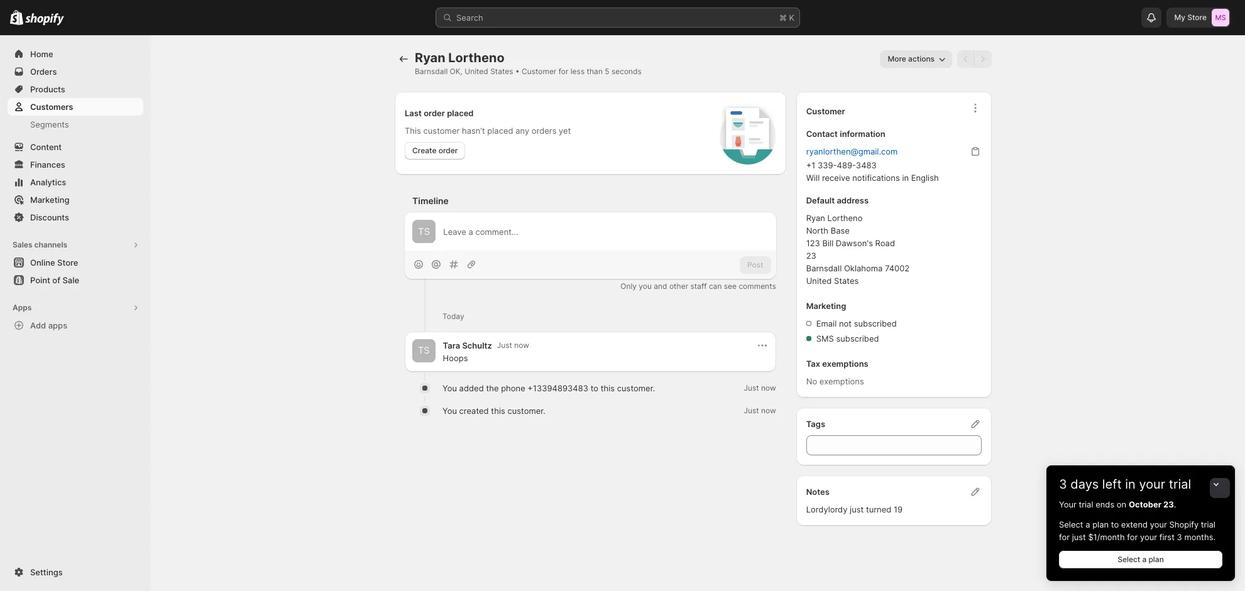 Task type: locate. For each thing, give the bounding box(es) containing it.
0 vertical spatial your
[[1140, 477, 1166, 492]]

a down select a plan to extend your shopify trial for just $1/month for your first 3 months.
[[1143, 555, 1147, 565]]

last
[[405, 108, 422, 118]]

0 horizontal spatial select
[[1060, 520, 1084, 530]]

to up $1/month
[[1112, 520, 1120, 530]]

days
[[1071, 477, 1100, 492]]

settings
[[30, 568, 63, 578]]

1 vertical spatial select
[[1118, 555, 1141, 565]]

just for customer.
[[744, 406, 759, 416]]

customer right •
[[522, 67, 557, 76]]

point
[[30, 275, 50, 286]]

avatar with initials t s image left tara
[[413, 340, 436, 363]]

1 horizontal spatial store
[[1188, 13, 1208, 22]]

a for select a plan to extend your shopify trial for just $1/month for your first 3 months.
[[1086, 520, 1091, 530]]

barnsdall left "ok,"
[[415, 67, 448, 76]]

notifications
[[853, 173, 900, 183]]

last order placed
[[405, 108, 474, 118]]

subscribed
[[855, 319, 897, 329], [837, 334, 880, 344]]

1 vertical spatial plan
[[1149, 555, 1165, 565]]

in left english
[[903, 173, 909, 183]]

ryan inside ryan lortheno barnsdall ok, united states • customer for less than 5 seconds
[[415, 50, 446, 65]]

0 vertical spatial states
[[491, 67, 514, 76]]

1 horizontal spatial in
[[1126, 477, 1136, 492]]

⌘ k
[[780, 13, 795, 23]]

0 vertical spatial to
[[591, 384, 599, 394]]

united right "ok,"
[[465, 67, 489, 76]]

barnsdall down the bill
[[807, 264, 842, 274]]

online store button
[[0, 254, 151, 272]]

select down select a plan to extend your shopify trial for just $1/month for your first 3 months.
[[1118, 555, 1141, 565]]

trial right your
[[1080, 500, 1094, 510]]

states
[[491, 67, 514, 76], [835, 276, 859, 286]]

ryan inside ryan lortheno north base 123 bill dawson's road 23 barnsdall oklahoma 74002 united states
[[807, 213, 826, 223]]

+13394893483
[[528, 384, 589, 394]]

1 horizontal spatial states
[[835, 276, 859, 286]]

1 vertical spatial customer
[[807, 106, 846, 116]]

channels
[[34, 240, 67, 250]]

store up sale
[[57, 258, 78, 268]]

0 horizontal spatial store
[[57, 258, 78, 268]]

1 horizontal spatial trial
[[1170, 477, 1192, 492]]

point of sale
[[30, 275, 79, 286]]

customer up 'contact'
[[807, 106, 846, 116]]

in inside 'dropdown button'
[[1126, 477, 1136, 492]]

1 vertical spatial 23
[[1164, 500, 1175, 510]]

customer
[[522, 67, 557, 76], [807, 106, 846, 116]]

actions
[[909, 54, 935, 64]]

this right +13394893483
[[601, 384, 615, 394]]

0 vertical spatial avatar with initials t s image
[[413, 220, 436, 244]]

in inside +1 339-489-3483 will receive notifications in english
[[903, 173, 909, 183]]

2 vertical spatial trial
[[1202, 520, 1216, 530]]

finances
[[30, 160, 65, 170]]

plan for select a plan
[[1149, 555, 1165, 565]]

order down customer
[[439, 146, 458, 155]]

store inside button
[[57, 258, 78, 268]]

1 vertical spatial united
[[807, 276, 832, 286]]

0 vertical spatial plan
[[1093, 520, 1110, 530]]

0 horizontal spatial barnsdall
[[415, 67, 448, 76]]

you
[[443, 384, 457, 394], [443, 406, 457, 417]]

0 vertical spatial just
[[850, 505, 864, 515]]

first
[[1160, 533, 1175, 543]]

just
[[497, 341, 513, 351], [744, 384, 759, 393], [744, 406, 759, 416]]

sales
[[13, 240, 32, 250]]

0 vertical spatial marketing
[[30, 195, 70, 205]]

store for online store
[[57, 258, 78, 268]]

create order
[[413, 146, 458, 155]]

barnsdall inside ryan lortheno north base 123 bill dawson's road 23 barnsdall oklahoma 74002 united states
[[807, 264, 842, 274]]

1 horizontal spatial barnsdall
[[807, 264, 842, 274]]

sales channels button
[[8, 236, 143, 254]]

exemptions down tax exemptions
[[820, 377, 865, 387]]

states left •
[[491, 67, 514, 76]]

online store link
[[8, 254, 143, 272]]

0 horizontal spatial a
[[1086, 520, 1091, 530]]

0 vertical spatial now
[[515, 341, 530, 351]]

content link
[[8, 138, 143, 156]]

0 vertical spatial just now
[[744, 384, 777, 393]]

plan inside select a plan to extend your shopify trial for just $1/month for your first 3 months.
[[1093, 520, 1110, 530]]

0 horizontal spatial to
[[591, 384, 599, 394]]

3 days left in your trial element
[[1047, 499, 1236, 582]]

0 vertical spatial in
[[903, 173, 909, 183]]

ryan up last order placed
[[415, 50, 446, 65]]

1 vertical spatial in
[[1126, 477, 1136, 492]]

0 horizontal spatial for
[[559, 67, 569, 76]]

created
[[460, 406, 489, 417]]

placed
[[447, 108, 474, 118], [488, 126, 514, 136]]

1 you from the top
[[443, 384, 457, 394]]

order up customer
[[424, 108, 445, 118]]

plan down first in the right bottom of the page
[[1149, 555, 1165, 565]]

marketing up the discounts
[[30, 195, 70, 205]]

products
[[30, 84, 65, 94]]

0 vertical spatial you
[[443, 384, 457, 394]]

in
[[903, 173, 909, 183], [1126, 477, 1136, 492]]

0 vertical spatial barnsdall
[[415, 67, 448, 76]]

ryan up north
[[807, 213, 826, 223]]

trial up months. in the right of the page
[[1202, 520, 1216, 530]]

0 horizontal spatial ryan
[[415, 50, 446, 65]]

23 right october
[[1164, 500, 1175, 510]]

comments
[[739, 282, 777, 291]]

ok,
[[450, 67, 463, 76]]

for down extend
[[1128, 533, 1139, 543]]

ryan for ryan lortheno north base 123 bill dawson's road 23 barnsdall oklahoma 74002 united states
[[807, 213, 826, 223]]

lortheno
[[449, 50, 505, 65], [828, 213, 863, 223]]

a up $1/month
[[1086, 520, 1091, 530]]

this down 'the'
[[491, 406, 506, 417]]

1 vertical spatial exemptions
[[820, 377, 865, 387]]

receive
[[823, 173, 851, 183]]

more
[[888, 54, 907, 64]]

1 vertical spatial customer.
[[508, 406, 546, 417]]

0 horizontal spatial 3
[[1060, 477, 1068, 492]]

1 vertical spatial just now
[[744, 406, 777, 416]]

other
[[670, 282, 689, 291]]

sms
[[817, 334, 834, 344]]

3 right first in the right bottom of the page
[[1178, 533, 1183, 543]]

will
[[807, 173, 820, 183]]

trial
[[1170, 477, 1192, 492], [1080, 500, 1094, 510], [1202, 520, 1216, 530]]

united
[[465, 67, 489, 76], [807, 276, 832, 286]]

phone
[[501, 384, 526, 394]]

in right "left"
[[1126, 477, 1136, 492]]

select down your
[[1060, 520, 1084, 530]]

select for select a plan to extend your shopify trial for just $1/month for your first 3 months.
[[1060, 520, 1084, 530]]

2 just now from the top
[[744, 406, 777, 416]]

select inside select a plan to extend your shopify trial for just $1/month for your first 3 months.
[[1060, 520, 1084, 530]]

1 vertical spatial now
[[762, 384, 777, 393]]

1 horizontal spatial customer.
[[617, 384, 656, 394]]

1 horizontal spatial select
[[1118, 555, 1141, 565]]

select
[[1060, 520, 1084, 530], [1118, 555, 1141, 565]]

road
[[876, 238, 896, 248]]

next image
[[977, 53, 990, 65]]

avatar with initials t s image down timeline
[[413, 220, 436, 244]]

lortheno up the base
[[828, 213, 863, 223]]

3 up your
[[1060, 477, 1068, 492]]

1 horizontal spatial to
[[1112, 520, 1120, 530]]

finances link
[[8, 156, 143, 174]]

0 vertical spatial 3
[[1060, 477, 1068, 492]]

1 vertical spatial just
[[744, 384, 759, 393]]

trial up .
[[1170, 477, 1192, 492]]

discounts link
[[8, 209, 143, 226]]

a inside select a plan to extend your shopify trial for just $1/month for your first 3 months.
[[1086, 520, 1091, 530]]

1 horizontal spatial 3
[[1178, 533, 1183, 543]]

for left less
[[559, 67, 569, 76]]

0 vertical spatial select
[[1060, 520, 1084, 530]]

0 vertical spatial exemptions
[[823, 359, 869, 369]]

0 horizontal spatial placed
[[447, 108, 474, 118]]

1 vertical spatial subscribed
[[837, 334, 880, 344]]

avatar with initials t s image
[[413, 220, 436, 244], [413, 340, 436, 363]]

0 vertical spatial ryan
[[415, 50, 446, 65]]

0 vertical spatial order
[[424, 108, 445, 118]]

0 vertical spatial customer
[[522, 67, 557, 76]]

customers link
[[8, 98, 143, 116]]

23 inside 3 days left in your trial element
[[1164, 500, 1175, 510]]

just now
[[744, 384, 777, 393], [744, 406, 777, 416]]

a inside select a plan link
[[1143, 555, 1147, 565]]

2 vertical spatial now
[[762, 406, 777, 416]]

customer
[[424, 126, 460, 136]]

trial inside select a plan to extend your shopify trial for just $1/month for your first 3 months.
[[1202, 520, 1216, 530]]

marketing up email
[[807, 301, 847, 311]]

tara schultz just now hoops
[[443, 341, 530, 364]]

0 vertical spatial just
[[497, 341, 513, 351]]

1 vertical spatial states
[[835, 276, 859, 286]]

yet
[[559, 126, 571, 136]]

store right my
[[1188, 13, 1208, 22]]

lortheno inside ryan lortheno north base 123 bill dawson's road 23 barnsdall oklahoma 74002 united states
[[828, 213, 863, 223]]

order inside create order button
[[439, 146, 458, 155]]

1 vertical spatial to
[[1112, 520, 1120, 530]]

your up october
[[1140, 477, 1166, 492]]

2 vertical spatial just
[[744, 406, 759, 416]]

1 vertical spatial lortheno
[[828, 213, 863, 223]]

lordylordy just turned 19
[[807, 505, 903, 515]]

1 vertical spatial trial
[[1080, 500, 1094, 510]]

1 vertical spatial you
[[443, 406, 457, 417]]

74002
[[886, 264, 910, 274]]

for inside ryan lortheno barnsdall ok, united states • customer for less than 5 seconds
[[559, 67, 569, 76]]

1 vertical spatial barnsdall
[[807, 264, 842, 274]]

1 horizontal spatial ryan
[[807, 213, 826, 223]]

no
[[807, 377, 818, 387]]

states down oklahoma
[[835, 276, 859, 286]]

apps button
[[8, 299, 143, 317]]

1 vertical spatial order
[[439, 146, 458, 155]]

apps
[[48, 321, 67, 331]]

for
[[559, 67, 569, 76], [1060, 533, 1070, 543], [1128, 533, 1139, 543]]

1 vertical spatial just
[[1073, 533, 1087, 543]]

select a plan link
[[1060, 552, 1223, 569]]

you left created
[[443, 406, 457, 417]]

placed up the hasn't
[[447, 108, 474, 118]]

sms subscribed
[[817, 334, 880, 344]]

0 vertical spatial store
[[1188, 13, 1208, 22]]

plan
[[1093, 520, 1110, 530], [1149, 555, 1165, 565]]

select for select a plan
[[1118, 555, 1141, 565]]

23 down 123
[[807, 251, 817, 261]]

1 horizontal spatial united
[[807, 276, 832, 286]]

0 horizontal spatial customer.
[[508, 406, 546, 417]]

0 horizontal spatial customer
[[522, 67, 557, 76]]

now for customer.
[[762, 406, 777, 416]]

subscribed right not
[[855, 319, 897, 329]]

segments link
[[8, 116, 143, 133]]

marketing link
[[8, 191, 143, 209]]

just left $1/month
[[1073, 533, 1087, 543]]

subscribed down email not subscribed
[[837, 334, 880, 344]]

october
[[1130, 500, 1162, 510]]

just
[[850, 505, 864, 515], [1073, 533, 1087, 543]]

ryan for ryan lortheno barnsdall ok, united states • customer for less than 5 seconds
[[415, 50, 446, 65]]

1 horizontal spatial 23
[[1164, 500, 1175, 510]]

0 horizontal spatial united
[[465, 67, 489, 76]]

you left added
[[443, 384, 457, 394]]

previous image
[[960, 53, 973, 65]]

0 horizontal spatial marketing
[[30, 195, 70, 205]]

None text field
[[807, 436, 982, 456]]

for down your
[[1060, 533, 1070, 543]]

0 horizontal spatial this
[[491, 406, 506, 417]]

0 vertical spatial trial
[[1170, 477, 1192, 492]]

customer.
[[617, 384, 656, 394], [508, 406, 546, 417]]

1 horizontal spatial a
[[1143, 555, 1147, 565]]

just left turned
[[850, 505, 864, 515]]

0 horizontal spatial 23
[[807, 251, 817, 261]]

1 horizontal spatial just
[[1073, 533, 1087, 543]]

0 horizontal spatial lortheno
[[449, 50, 505, 65]]

0 horizontal spatial just
[[850, 505, 864, 515]]

schultz
[[463, 341, 492, 351]]

1 horizontal spatial plan
[[1149, 555, 1165, 565]]

dawson's
[[836, 238, 874, 248]]

your up first in the right bottom of the page
[[1151, 520, 1168, 530]]

0 vertical spatial lortheno
[[449, 50, 505, 65]]

united down 123
[[807, 276, 832, 286]]

1 just now from the top
[[744, 384, 777, 393]]

default
[[807, 196, 835, 206]]

1 horizontal spatial lortheno
[[828, 213, 863, 223]]

1 vertical spatial a
[[1143, 555, 1147, 565]]

email
[[817, 319, 837, 329]]

now for phone
[[762, 384, 777, 393]]

exemptions for no exemptions
[[820, 377, 865, 387]]

united inside ryan lortheno north base 123 bill dawson's road 23 barnsdall oklahoma 74002 united states
[[807, 276, 832, 286]]

now inside "tara schultz just now hoops"
[[515, 341, 530, 351]]

k
[[790, 13, 795, 23]]

states inside ryan lortheno barnsdall ok, united states • customer for less than 5 seconds
[[491, 67, 514, 76]]

0 horizontal spatial plan
[[1093, 520, 1110, 530]]

add apps
[[30, 321, 67, 331]]

shopify image
[[10, 10, 23, 25]]

plan up $1/month
[[1093, 520, 1110, 530]]

to right +13394893483
[[591, 384, 599, 394]]

2 horizontal spatial trial
[[1202, 520, 1216, 530]]

1 horizontal spatial placed
[[488, 126, 514, 136]]

1 vertical spatial avatar with initials t s image
[[413, 340, 436, 363]]

just now for you created this customer.
[[744, 406, 777, 416]]

0 vertical spatial 23
[[807, 251, 817, 261]]

just inside select a plan to extend your shopify trial for just $1/month for your first 3 months.
[[1073, 533, 1087, 543]]

lortheno up "ok,"
[[449, 50, 505, 65]]

exemptions up no exemptions
[[823, 359, 869, 369]]

order for create
[[439, 146, 458, 155]]

tags
[[807, 420, 826, 430]]

states inside ryan lortheno north base 123 bill dawson's road 23 barnsdall oklahoma 74002 united states
[[835, 276, 859, 286]]

ryanlorthen@gmail.com button
[[799, 143, 906, 160]]

lortheno inside ryan lortheno barnsdall ok, united states • customer for less than 5 seconds
[[449, 50, 505, 65]]

1 vertical spatial 3
[[1178, 533, 1183, 543]]

0 vertical spatial a
[[1086, 520, 1091, 530]]

0 horizontal spatial states
[[491, 67, 514, 76]]

placed left any
[[488, 126, 514, 136]]

1 horizontal spatial this
[[601, 384, 615, 394]]

search
[[457, 13, 483, 23]]

0 horizontal spatial in
[[903, 173, 909, 183]]

your left first in the right bottom of the page
[[1141, 533, 1158, 543]]

1 avatar with initials t s image from the top
[[413, 220, 436, 244]]

0 vertical spatial united
[[465, 67, 489, 76]]

home link
[[8, 45, 143, 63]]

staff
[[691, 282, 707, 291]]

2 you from the top
[[443, 406, 457, 417]]



Task type: describe. For each thing, give the bounding box(es) containing it.
north
[[807, 226, 829, 236]]

contact information
[[807, 129, 886, 139]]

Leave a comment... text field
[[444, 226, 769, 238]]

discounts
[[30, 213, 69, 223]]

ryan lortheno north base 123 bill dawson's road 23 barnsdall oklahoma 74002 united states
[[807, 213, 910, 286]]

shopify image
[[25, 13, 64, 26]]

3 days left in your trial
[[1060, 477, 1192, 492]]

23 inside ryan lortheno north base 123 bill dawson's road 23 barnsdall oklahoma 74002 united states
[[807, 251, 817, 261]]

just for phone
[[744, 384, 759, 393]]

3 inside 3 days left in your trial 'dropdown button'
[[1060, 477, 1068, 492]]

your inside 'dropdown button'
[[1140, 477, 1166, 492]]

⌘
[[780, 13, 787, 23]]

my store
[[1175, 13, 1208, 22]]

segments
[[30, 119, 69, 130]]

timeline
[[413, 196, 449, 206]]

than
[[587, 67, 603, 76]]

online
[[30, 258, 55, 268]]

3483
[[857, 160, 877, 170]]

2 vertical spatial your
[[1141, 533, 1158, 543]]

339-
[[818, 160, 837, 170]]

left
[[1103, 477, 1123, 492]]

tax exemptions
[[807, 359, 869, 369]]

select a plan
[[1118, 555, 1165, 565]]

you for you created this customer.
[[443, 406, 457, 417]]

create
[[413, 146, 437, 155]]

tara
[[443, 341, 460, 351]]

post button
[[740, 256, 772, 274]]

more actions
[[888, 54, 935, 64]]

for for lortheno
[[559, 67, 569, 76]]

you
[[639, 282, 652, 291]]

extend
[[1122, 520, 1149, 530]]

0 vertical spatial this
[[601, 384, 615, 394]]

your trial ends on october 23 .
[[1060, 500, 1177, 510]]

select a plan to extend your shopify trial for just $1/month for your first 3 months.
[[1060, 520, 1216, 543]]

default address
[[807, 196, 869, 206]]

this customer hasn't placed any orders yet
[[405, 126, 571, 136]]

add
[[30, 321, 46, 331]]

ryanlorthen@gmail.com
[[807, 147, 898, 157]]

order for last
[[424, 108, 445, 118]]

0 vertical spatial customer.
[[617, 384, 656, 394]]

1 horizontal spatial customer
[[807, 106, 846, 116]]

contact
[[807, 129, 838, 139]]

my
[[1175, 13, 1186, 22]]

and
[[654, 282, 668, 291]]

any
[[516, 126, 530, 136]]

you created this customer.
[[443, 406, 546, 417]]

on
[[1118, 500, 1127, 510]]

trial inside 'dropdown button'
[[1170, 477, 1192, 492]]

.
[[1175, 500, 1177, 510]]

no exemptions
[[807, 377, 865, 387]]

content
[[30, 142, 62, 152]]

lortheno for ryan lortheno north base 123 bill dawson's road 23 barnsdall oklahoma 74002 united states
[[828, 213, 863, 223]]

0 horizontal spatial trial
[[1080, 500, 1094, 510]]

my store image
[[1213, 9, 1230, 26]]

months.
[[1185, 533, 1216, 543]]

customers
[[30, 102, 73, 112]]

this
[[405, 126, 421, 136]]

hoops
[[443, 354, 468, 364]]

1 vertical spatial placed
[[488, 126, 514, 136]]

english
[[912, 173, 939, 183]]

create order button
[[405, 142, 466, 160]]

customer inside ryan lortheno barnsdall ok, united states • customer for less than 5 seconds
[[522, 67, 557, 76]]

apps
[[13, 303, 32, 313]]

a for select a plan
[[1143, 555, 1147, 565]]

orders
[[532, 126, 557, 136]]

plan for select a plan to extend your shopify trial for just $1/month for your first 3 months.
[[1093, 520, 1110, 530]]

exemptions for tax exemptions
[[823, 359, 869, 369]]

base
[[831, 226, 850, 236]]

sales channels
[[13, 240, 67, 250]]

3 inside select a plan to extend your shopify trial for just $1/month for your first 3 months.
[[1178, 533, 1183, 543]]

united inside ryan lortheno barnsdall ok, united states • customer for less than 5 seconds
[[465, 67, 489, 76]]

ends
[[1096, 500, 1115, 510]]

just inside "tara schultz just now hoops"
[[497, 341, 513, 351]]

2 avatar with initials t s image from the top
[[413, 340, 436, 363]]

online store
[[30, 258, 78, 268]]

of
[[52, 275, 60, 286]]

notes
[[807, 487, 830, 497]]

the
[[486, 384, 499, 394]]

orders link
[[8, 63, 143, 81]]

1 horizontal spatial marketing
[[807, 301, 847, 311]]

shopify
[[1170, 520, 1200, 530]]

add apps button
[[8, 317, 143, 335]]

lortheno for ryan lortheno barnsdall ok, united states • customer for less than 5 seconds
[[449, 50, 505, 65]]

+1
[[807, 160, 816, 170]]

analytics link
[[8, 174, 143, 191]]

sale
[[63, 275, 79, 286]]

1 vertical spatial your
[[1151, 520, 1168, 530]]

home
[[30, 49, 53, 59]]

just now for you added the phone +13394893483 to this customer.
[[744, 384, 777, 393]]

you for you added the phone +13394893483 to this customer.
[[443, 384, 457, 394]]

2 horizontal spatial for
[[1128, 533, 1139, 543]]

analytics
[[30, 177, 66, 187]]

123
[[807, 238, 821, 248]]

more actions button
[[881, 50, 953, 68]]

0 vertical spatial placed
[[447, 108, 474, 118]]

today
[[443, 312, 465, 322]]

only you and other staff can see comments
[[621, 282, 777, 291]]

489-
[[837, 160, 857, 170]]

5
[[605, 67, 610, 76]]

orders
[[30, 67, 57, 77]]

barnsdall inside ryan lortheno barnsdall ok, united states • customer for less than 5 seconds
[[415, 67, 448, 76]]

to inside select a plan to extend your shopify trial for just $1/month for your first 3 months.
[[1112, 520, 1120, 530]]

turned
[[867, 505, 892, 515]]

ryan lortheno barnsdall ok, united states • customer for less than 5 seconds
[[415, 50, 642, 76]]

0 vertical spatial subscribed
[[855, 319, 897, 329]]

less
[[571, 67, 585, 76]]

store for my store
[[1188, 13, 1208, 22]]

added
[[460, 384, 484, 394]]

email not subscribed
[[817, 319, 897, 329]]

point of sale button
[[0, 272, 151, 289]]

for for a
[[1060, 533, 1070, 543]]

point of sale link
[[8, 272, 143, 289]]



Task type: vqa. For each thing, say whether or not it's contained in the screenshot.
Transfers link in the top of the page
no



